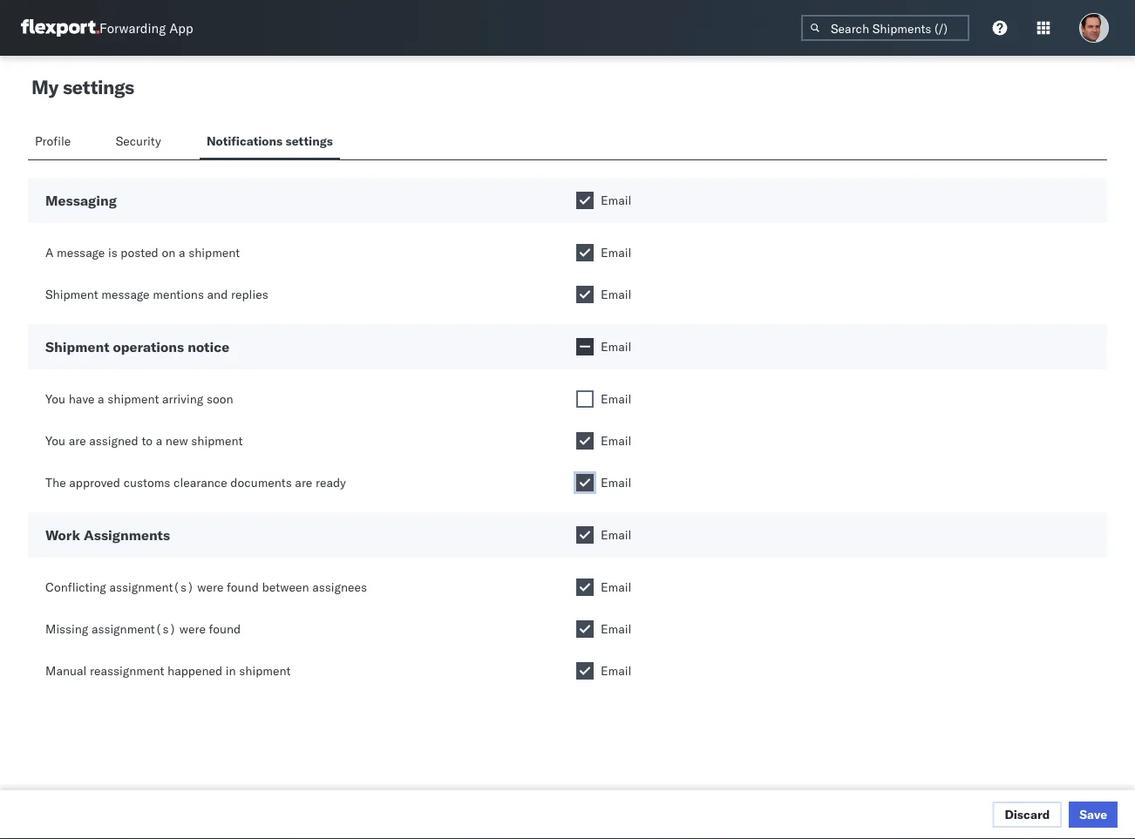 Task type: vqa. For each thing, say whether or not it's contained in the screenshot.
: to the left
no



Task type: describe. For each thing, give the bounding box(es) containing it.
save button
[[1069, 802, 1118, 828]]

email for manual reassignment happened in shipment
[[601, 664, 632, 679]]

the approved customs clearance documents are ready
[[45, 475, 346, 490]]

work
[[45, 527, 80, 544]]

reassignment
[[90, 664, 164, 679]]

shipment up "and" at top
[[188, 245, 240, 260]]

forwarding app
[[99, 20, 193, 36]]

discard button
[[993, 802, 1062, 828]]

shipment right in
[[239, 664, 291, 679]]

email for you have a shipment arriving soon
[[601, 392, 632, 407]]

conflicting assignment(s) were found between assignees
[[45, 580, 367, 595]]

you for you are assigned to a new shipment
[[45, 433, 65, 449]]

and
[[207, 287, 228, 302]]

flexport. image
[[21, 19, 99, 37]]

assignment(s) for missing
[[92, 622, 176, 637]]

discard
[[1005, 807, 1050, 823]]

shipment for shipment operations notice
[[45, 338, 109, 356]]

missing
[[45, 622, 88, 637]]

settings for my settings
[[63, 75, 134, 99]]

email for shipment operations notice
[[601, 339, 632, 354]]

replies
[[231, 287, 268, 302]]

the
[[45, 475, 66, 490]]

documents
[[231, 475, 292, 490]]

email for you are assigned to a new shipment
[[601, 433, 632, 449]]

email for messaging
[[601, 193, 632, 208]]

notifications settings button
[[200, 126, 340, 160]]

manual reassignment happened in shipment
[[45, 664, 291, 679]]

assignment(s) for conflicting
[[109, 580, 194, 595]]

profile
[[35, 133, 71, 149]]

notifications settings
[[207, 133, 333, 149]]

conflicting
[[45, 580, 106, 595]]

assignments
[[84, 527, 170, 544]]

email for conflicting assignment(s) were found between assignees
[[601, 580, 632, 595]]

clearance
[[174, 475, 227, 490]]

operations
[[113, 338, 184, 356]]

a
[[45, 245, 54, 260]]

0 horizontal spatial are
[[69, 433, 86, 449]]

messaging
[[45, 192, 117, 209]]

message for shipment
[[101, 287, 150, 302]]

email for work assignments
[[601, 528, 632, 543]]

work assignments
[[45, 527, 170, 544]]

profile button
[[28, 126, 81, 160]]

settings for notifications settings
[[286, 133, 333, 149]]

2 vertical spatial a
[[156, 433, 162, 449]]

arriving
[[162, 392, 203, 407]]

to
[[142, 433, 153, 449]]

notifications
[[207, 133, 283, 149]]

found for missing assignment(s) were found
[[209, 622, 241, 637]]

in
[[226, 664, 236, 679]]

Search Shipments (/) text field
[[801, 15, 970, 41]]

security
[[116, 133, 161, 149]]

found for conflicting assignment(s) were found between assignees
[[227, 580, 259, 595]]



Task type: locate. For each thing, give the bounding box(es) containing it.
settings right the my
[[63, 75, 134, 99]]

are
[[69, 433, 86, 449], [295, 475, 312, 490]]

a message is posted on a shipment
[[45, 245, 240, 260]]

None checkbox
[[576, 338, 594, 356], [576, 391, 594, 408], [576, 432, 594, 450], [576, 579, 594, 596], [576, 663, 594, 680], [576, 338, 594, 356], [576, 391, 594, 408], [576, 432, 594, 450], [576, 579, 594, 596], [576, 663, 594, 680]]

you for you have a shipment arriving soon
[[45, 392, 65, 407]]

email for the approved customs clearance documents are ready
[[601, 475, 632, 490]]

were for conflicting
[[197, 580, 224, 595]]

shipment
[[188, 245, 240, 260], [107, 392, 159, 407], [191, 433, 243, 449], [239, 664, 291, 679]]

2 shipment from the top
[[45, 338, 109, 356]]

shipment up have
[[45, 338, 109, 356]]

1 vertical spatial you
[[45, 433, 65, 449]]

you up the
[[45, 433, 65, 449]]

a
[[179, 245, 185, 260], [98, 392, 104, 407], [156, 433, 162, 449]]

4 email from the top
[[601, 339, 632, 354]]

message down is
[[101, 287, 150, 302]]

0 vertical spatial are
[[69, 433, 86, 449]]

ready
[[316, 475, 346, 490]]

1 you from the top
[[45, 392, 65, 407]]

were
[[197, 580, 224, 595], [179, 622, 206, 637]]

were left "between"
[[197, 580, 224, 595]]

0 vertical spatial you
[[45, 392, 65, 407]]

0 vertical spatial shipment
[[45, 287, 98, 302]]

9 email from the top
[[601, 580, 632, 595]]

0 horizontal spatial settings
[[63, 75, 134, 99]]

1 vertical spatial are
[[295, 475, 312, 490]]

you
[[45, 392, 65, 407], [45, 433, 65, 449]]

approved
[[69, 475, 120, 490]]

is
[[108, 245, 117, 260]]

a right have
[[98, 392, 104, 407]]

0 vertical spatial settings
[[63, 75, 134, 99]]

1 vertical spatial were
[[179, 622, 206, 637]]

2 you from the top
[[45, 433, 65, 449]]

shipment right new
[[191, 433, 243, 449]]

app
[[169, 20, 193, 36]]

1 vertical spatial assignment(s)
[[92, 622, 176, 637]]

shipment
[[45, 287, 98, 302], [45, 338, 109, 356]]

were for missing
[[179, 622, 206, 637]]

soon
[[207, 392, 233, 407]]

1 horizontal spatial are
[[295, 475, 312, 490]]

message right a
[[57, 245, 105, 260]]

shipment message mentions and replies
[[45, 287, 268, 302]]

manual
[[45, 664, 87, 679]]

assignment(s) up missing assignment(s) were found
[[109, 580, 194, 595]]

email for a message is posted on a shipment
[[601, 245, 632, 260]]

message for a
[[57, 245, 105, 260]]

shipment operations notice
[[45, 338, 229, 356]]

1 vertical spatial shipment
[[45, 338, 109, 356]]

save
[[1080, 807, 1107, 823]]

are left assigned
[[69, 433, 86, 449]]

new
[[166, 433, 188, 449]]

are left ready
[[295, 475, 312, 490]]

8 email from the top
[[601, 528, 632, 543]]

found left "between"
[[227, 580, 259, 595]]

security button
[[109, 126, 172, 160]]

None checkbox
[[576, 192, 594, 209], [576, 244, 594, 262], [576, 286, 594, 303], [576, 474, 594, 492], [576, 527, 594, 544], [576, 621, 594, 638], [576, 192, 594, 209], [576, 244, 594, 262], [576, 286, 594, 303], [576, 474, 594, 492], [576, 527, 594, 544], [576, 621, 594, 638]]

1 horizontal spatial settings
[[286, 133, 333, 149]]

0 vertical spatial message
[[57, 245, 105, 260]]

found up in
[[209, 622, 241, 637]]

settings
[[63, 75, 134, 99], [286, 133, 333, 149]]

shipment for shipment message mentions and replies
[[45, 287, 98, 302]]

0 vertical spatial assignment(s)
[[109, 580, 194, 595]]

you are assigned to a new shipment
[[45, 433, 243, 449]]

3 email from the top
[[601, 287, 632, 302]]

1 vertical spatial message
[[101, 287, 150, 302]]

mentions
[[153, 287, 204, 302]]

happened
[[167, 664, 223, 679]]

on
[[162, 245, 176, 260]]

0 vertical spatial found
[[227, 580, 259, 595]]

2 horizontal spatial a
[[179, 245, 185, 260]]

5 email from the top
[[601, 392, 632, 407]]

forwarding
[[99, 20, 166, 36]]

settings right the notifications
[[286, 133, 333, 149]]

6 email from the top
[[601, 433, 632, 449]]

1 vertical spatial settings
[[286, 133, 333, 149]]

you have a shipment arriving soon
[[45, 392, 233, 407]]

posted
[[121, 245, 159, 260]]

have
[[69, 392, 95, 407]]

1 vertical spatial a
[[98, 392, 104, 407]]

found
[[227, 580, 259, 595], [209, 622, 241, 637]]

0 horizontal spatial a
[[98, 392, 104, 407]]

were up happened
[[179, 622, 206, 637]]

assignment(s) up reassignment
[[92, 622, 176, 637]]

a right the to
[[156, 433, 162, 449]]

you left have
[[45, 392, 65, 407]]

assignment(s)
[[109, 580, 194, 595], [92, 622, 176, 637]]

assignees
[[312, 580, 367, 595]]

my
[[31, 75, 58, 99]]

0 vertical spatial were
[[197, 580, 224, 595]]

1 vertical spatial found
[[209, 622, 241, 637]]

missing assignment(s) were found
[[45, 622, 241, 637]]

assigned
[[89, 433, 138, 449]]

forwarding app link
[[21, 19, 193, 37]]

email
[[601, 193, 632, 208], [601, 245, 632, 260], [601, 287, 632, 302], [601, 339, 632, 354], [601, 392, 632, 407], [601, 433, 632, 449], [601, 475, 632, 490], [601, 528, 632, 543], [601, 580, 632, 595], [601, 622, 632, 637], [601, 664, 632, 679]]

email for shipment message mentions and replies
[[601, 287, 632, 302]]

between
[[262, 580, 309, 595]]

7 email from the top
[[601, 475, 632, 490]]

customs
[[123, 475, 170, 490]]

10 email from the top
[[601, 622, 632, 637]]

shipment up you are assigned to a new shipment
[[107, 392, 159, 407]]

message
[[57, 245, 105, 260], [101, 287, 150, 302]]

a right on
[[179, 245, 185, 260]]

my settings
[[31, 75, 134, 99]]

1 shipment from the top
[[45, 287, 98, 302]]

email for missing assignment(s) were found
[[601, 622, 632, 637]]

shipment down a
[[45, 287, 98, 302]]

2 email from the top
[[601, 245, 632, 260]]

settings inside button
[[286, 133, 333, 149]]

0 vertical spatial a
[[179, 245, 185, 260]]

11 email from the top
[[601, 664, 632, 679]]

1 horizontal spatial a
[[156, 433, 162, 449]]

1 email from the top
[[601, 193, 632, 208]]

notice
[[188, 338, 229, 356]]



